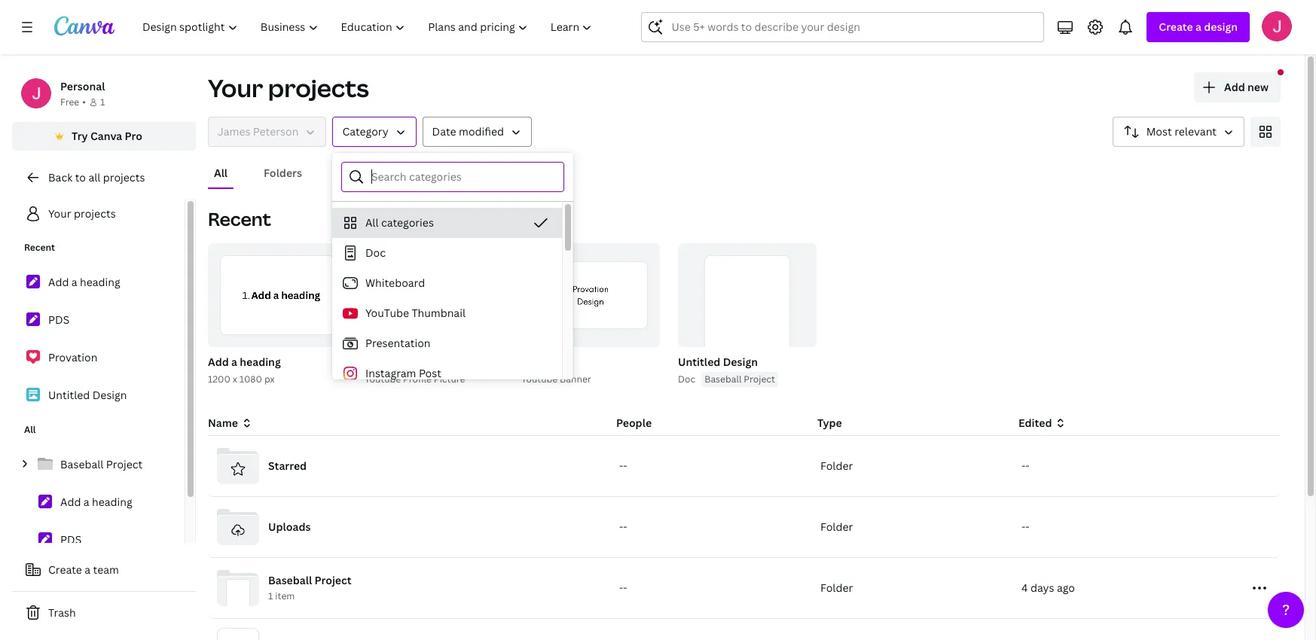 Task type: locate. For each thing, give the bounding box(es) containing it.
add a heading
[[48, 275, 120, 289], [60, 495, 132, 509]]

folder
[[820, 459, 853, 473], [820, 520, 853, 534], [820, 581, 853, 595]]

provation up untitled design link
[[48, 350, 98, 365]]

heading down baseball project link
[[92, 495, 132, 509]]

untitled design up the baseball project button
[[678, 355, 758, 369]]

days
[[1031, 581, 1054, 595]]

all categories
[[365, 215, 434, 230]]

add a heading 1200 x 1080 px
[[208, 355, 281, 386]]

2 horizontal spatial 1
[[312, 330, 316, 341]]

all categories option
[[332, 208, 562, 238]]

recent down "your projects" "link"
[[24, 241, 55, 254]]

0 vertical spatial pds
[[48, 313, 70, 327]]

your up james
[[208, 72, 263, 104]]

profile
[[403, 373, 432, 386]]

2 vertical spatial 1
[[268, 590, 273, 603]]

0 vertical spatial project
[[744, 373, 775, 386]]

1 vertical spatial add a heading link
[[12, 487, 185, 518]]

a down baseball project link
[[83, 495, 89, 509]]

0 vertical spatial list
[[12, 267, 185, 411]]

add
[[1224, 80, 1245, 94], [48, 275, 69, 289], [208, 355, 229, 369], [60, 495, 81, 509]]

doc button
[[332, 238, 562, 268]]

1 list from the top
[[12, 267, 185, 411]]

a left 'team'
[[85, 563, 90, 577]]

1 horizontal spatial create
[[1159, 20, 1193, 34]]

projects inside "link"
[[74, 206, 116, 221]]

0 horizontal spatial baseball project
[[60, 457, 143, 472]]

0 vertical spatial recent
[[208, 206, 271, 231]]

0 vertical spatial pds link
[[12, 304, 185, 336]]

all for all categories
[[365, 215, 379, 230]]

list containing baseball project
[[12, 449, 185, 594]]

untitled design down provation link
[[48, 388, 127, 402]]

None search field
[[641, 12, 1044, 42]]

0 vertical spatial untitled
[[678, 355, 720, 369]]

0 vertical spatial design
[[723, 355, 758, 369]]

0 horizontal spatial youtube
[[365, 373, 401, 386]]

personal
[[60, 79, 105, 93]]

1 vertical spatial add a heading
[[60, 495, 132, 509]]

name button
[[208, 415, 253, 432]]

2 youtube from the left
[[521, 373, 558, 386]]

instagram post option
[[332, 359, 562, 389]]

0 horizontal spatial your
[[48, 206, 71, 221]]

baseball down "untitled design" 'button'
[[705, 373, 742, 386]]

Date modified button
[[422, 117, 532, 147]]

heading
[[80, 275, 120, 289], [240, 355, 281, 369], [92, 495, 132, 509]]

1 vertical spatial all
[[365, 215, 379, 230]]

add a heading down baseball project link
[[60, 495, 132, 509]]

2 horizontal spatial project
[[744, 373, 775, 386]]

youtube down pds button at the bottom
[[365, 373, 401, 386]]

pds
[[48, 313, 70, 327], [365, 355, 386, 369], [60, 533, 82, 547]]

a up the x
[[231, 355, 237, 369]]

1 vertical spatial heading
[[240, 355, 281, 369]]

1 vertical spatial pds
[[365, 355, 386, 369]]

list containing add a heading
[[12, 267, 185, 411]]

create left design
[[1159, 20, 1193, 34]]

projects up peterson
[[268, 72, 369, 104]]

1 vertical spatial design
[[92, 388, 127, 402]]

0 vertical spatial create
[[1159, 20, 1193, 34]]

add a heading down "your projects" "link"
[[48, 275, 120, 289]]

0 vertical spatial add a heading
[[48, 275, 120, 289]]

baseball project 1 item
[[268, 574, 352, 603]]

modified
[[459, 124, 504, 139]]

all button
[[208, 159, 234, 188]]

2 vertical spatial baseball
[[268, 574, 312, 588]]

youtube
[[365, 306, 409, 320]]

•
[[82, 96, 86, 108]]

create inside button
[[48, 563, 82, 577]]

untitled design link
[[12, 380, 185, 411]]

untitled up the baseball project button
[[678, 355, 720, 369]]

2 horizontal spatial baseball
[[705, 373, 742, 386]]

youtube inside pds youtube profile picture
[[365, 373, 401, 386]]

untitled inside 'button'
[[678, 355, 720, 369]]

1 horizontal spatial untitled
[[678, 355, 720, 369]]

Owner button
[[208, 117, 327, 147]]

1 vertical spatial create
[[48, 563, 82, 577]]

0 vertical spatial folder
[[820, 459, 853, 473]]

0 horizontal spatial create
[[48, 563, 82, 577]]

1 vertical spatial your projects
[[48, 206, 116, 221]]

baseball project
[[705, 373, 775, 386], [60, 457, 143, 472]]

all inside "all categories" button
[[365, 215, 379, 230]]

1 horizontal spatial 1
[[268, 590, 273, 603]]

1 vertical spatial pds link
[[12, 524, 185, 556]]

baseball down untitled design link
[[60, 457, 104, 472]]

1 youtube from the left
[[365, 373, 401, 386]]

list
[[12, 267, 185, 411], [12, 449, 185, 594]]

try
[[72, 129, 88, 143]]

add inside dropdown button
[[1224, 80, 1245, 94]]

banner
[[560, 373, 591, 386]]

0 horizontal spatial design
[[92, 388, 127, 402]]

baseball project down untitled design link
[[60, 457, 143, 472]]

a inside button
[[85, 563, 90, 577]]

design up the baseball project button
[[723, 355, 758, 369]]

all inside all button
[[214, 166, 228, 180]]

list box containing all categories
[[332, 208, 562, 640]]

0 horizontal spatial project
[[106, 457, 143, 472]]

0 vertical spatial all
[[214, 166, 228, 180]]

2 vertical spatial folder
[[820, 581, 853, 595]]

most relevant
[[1146, 124, 1217, 139]]

1 left item
[[268, 590, 273, 603]]

folders
[[264, 166, 302, 180]]

0 horizontal spatial recent
[[24, 241, 55, 254]]

youtube thumbnail option
[[332, 298, 562, 328]]

1 horizontal spatial your projects
[[208, 72, 369, 104]]

0 horizontal spatial baseball
[[60, 457, 104, 472]]

add a heading link
[[12, 267, 185, 298], [12, 487, 185, 518]]

baseball project inside list
[[60, 457, 143, 472]]

add a heading link down "your projects" "link"
[[12, 267, 185, 298]]

provation
[[48, 350, 98, 365], [521, 355, 571, 369]]

0 vertical spatial 1
[[100, 96, 105, 108]]

heading up px
[[240, 355, 281, 369]]

provation inside provation youtube banner
[[521, 355, 571, 369]]

0 vertical spatial your
[[208, 72, 263, 104]]

date modified
[[432, 124, 504, 139]]

a
[[1196, 20, 1202, 34], [71, 275, 77, 289], [231, 355, 237, 369], [83, 495, 89, 509], [85, 563, 90, 577]]

your projects up peterson
[[208, 72, 369, 104]]

0 horizontal spatial doc
[[365, 246, 386, 260]]

design
[[1204, 20, 1238, 34]]

0 horizontal spatial 1
[[100, 96, 105, 108]]

pds link up 'team'
[[12, 524, 185, 556]]

pds link
[[12, 304, 185, 336], [12, 524, 185, 556]]

type
[[817, 416, 842, 430]]

0 horizontal spatial your projects
[[48, 206, 116, 221]]

1 vertical spatial 1
[[312, 330, 316, 341]]

a inside "dropdown button"
[[1196, 20, 1202, 34]]

2 list from the top
[[12, 449, 185, 594]]

1 horizontal spatial project
[[315, 574, 352, 588]]

0 horizontal spatial all
[[24, 423, 36, 436]]

add a heading link down baseball project link
[[12, 487, 185, 518]]

px
[[264, 373, 275, 386]]

trash
[[48, 606, 76, 620]]

create inside "dropdown button"
[[1159, 20, 1193, 34]]

1 vertical spatial your
[[48, 206, 71, 221]]

0 horizontal spatial provation
[[48, 350, 98, 365]]

youtube thumbnail button
[[332, 298, 562, 328]]

all
[[214, 166, 228, 180], [365, 215, 379, 230], [24, 423, 36, 436]]

1 add a heading link from the top
[[12, 267, 185, 298]]

1 vertical spatial baseball
[[60, 457, 104, 472]]

try canva pro button
[[12, 122, 196, 151]]

a left design
[[1196, 20, 1202, 34]]

project
[[744, 373, 775, 386], [106, 457, 143, 472], [315, 574, 352, 588]]

your projects
[[208, 72, 369, 104], [48, 206, 116, 221]]

doc down "untitled design" 'button'
[[678, 373, 696, 386]]

canva
[[90, 129, 122, 143]]

ago
[[1057, 581, 1075, 595]]

your down "back"
[[48, 206, 71, 221]]

1 horizontal spatial baseball project
[[705, 373, 775, 386]]

pds down presentation
[[365, 355, 386, 369]]

1 vertical spatial list
[[12, 449, 185, 594]]

1 vertical spatial folder
[[820, 520, 853, 534]]

starred
[[268, 459, 307, 473]]

1 vertical spatial untitled
[[48, 388, 90, 402]]

all
[[88, 170, 100, 185]]

pds up the create a team
[[60, 533, 82, 547]]

1 right •
[[100, 96, 105, 108]]

1 folder from the top
[[820, 459, 853, 473]]

1 vertical spatial baseball project
[[60, 457, 143, 472]]

free
[[60, 96, 79, 108]]

provation inside list
[[48, 350, 98, 365]]

to
[[75, 170, 86, 185]]

1 left of
[[312, 330, 316, 341]]

youtube inside provation youtube banner
[[521, 373, 558, 386]]

0 vertical spatial baseball project
[[705, 373, 775, 386]]

1 vertical spatial doc
[[678, 373, 696, 386]]

projects down all
[[74, 206, 116, 221]]

relevant
[[1175, 124, 1217, 139]]

untitled design button
[[678, 353, 758, 372]]

1200
[[208, 373, 230, 386]]

x
[[233, 373, 237, 386]]

2 vertical spatial projects
[[74, 206, 116, 221]]

0 vertical spatial your projects
[[208, 72, 369, 104]]

2 horizontal spatial all
[[365, 215, 379, 230]]

doc up whiteboard
[[365, 246, 386, 260]]

james peterson image
[[1262, 11, 1292, 41]]

untitled down provation link
[[48, 388, 90, 402]]

provation up banner
[[521, 355, 571, 369]]

2
[[332, 330, 336, 341]]

baseball project down "untitled design" 'button'
[[705, 373, 775, 386]]

baseball up item
[[268, 574, 312, 588]]

0 horizontal spatial untitled
[[48, 388, 90, 402]]

create left 'team'
[[48, 563, 82, 577]]

1 horizontal spatial doc
[[678, 373, 696, 386]]

categories
[[381, 215, 434, 230]]

youtube down provation "button" at the bottom left of page
[[521, 373, 558, 386]]

a inside the add a heading 1200 x 1080 px
[[231, 355, 237, 369]]

list box
[[332, 208, 562, 640]]

1 horizontal spatial design
[[723, 355, 758, 369]]

baseball
[[705, 373, 742, 386], [60, 457, 104, 472], [268, 574, 312, 588]]

a down "your projects" "link"
[[71, 275, 77, 289]]

1 horizontal spatial youtube
[[521, 373, 558, 386]]

a for 2nd add a heading 'link' from the top of the page
[[83, 495, 89, 509]]

pds up provation link
[[48, 313, 70, 327]]

baseball inside "baseball project 1 item"
[[268, 574, 312, 588]]

1
[[100, 96, 105, 108], [312, 330, 316, 341], [268, 590, 273, 603]]

0 vertical spatial projects
[[268, 72, 369, 104]]

design down provation link
[[92, 388, 127, 402]]

youtube
[[365, 373, 401, 386], [521, 373, 558, 386]]

your
[[208, 72, 263, 104], [48, 206, 71, 221]]

projects
[[268, 72, 369, 104], [103, 170, 145, 185], [74, 206, 116, 221]]

2 folder from the top
[[820, 520, 853, 534]]

a for create a team button
[[85, 563, 90, 577]]

pds link up provation link
[[12, 304, 185, 336]]

0 vertical spatial untitled design
[[678, 355, 758, 369]]

2 vertical spatial project
[[315, 574, 352, 588]]

doc
[[365, 246, 386, 260], [678, 373, 696, 386]]

uploads
[[268, 520, 311, 534]]

0 vertical spatial baseball
[[705, 373, 742, 386]]

1 vertical spatial recent
[[24, 241, 55, 254]]

1 vertical spatial projects
[[103, 170, 145, 185]]

heading down "your projects" "link"
[[80, 275, 120, 289]]

presentation
[[365, 336, 431, 350]]

1 horizontal spatial all
[[214, 166, 228, 180]]

add new
[[1224, 80, 1269, 94]]

0 vertical spatial doc
[[365, 246, 386, 260]]

1 horizontal spatial untitled design
[[678, 355, 758, 369]]

untitled design
[[678, 355, 758, 369], [48, 388, 127, 402]]

2 vertical spatial all
[[24, 423, 36, 436]]

1 vertical spatial untitled design
[[48, 388, 127, 402]]

1 vertical spatial project
[[106, 457, 143, 472]]

-
[[619, 459, 623, 473], [623, 459, 627, 473], [1022, 459, 1026, 473], [1026, 459, 1030, 473], [619, 520, 623, 534], [623, 520, 627, 534], [1022, 520, 1026, 534], [1026, 520, 1030, 534], [619, 581, 623, 595], [623, 581, 627, 595]]

your projects down to
[[48, 206, 116, 221]]

1 horizontal spatial baseball
[[268, 574, 312, 588]]

1 horizontal spatial provation
[[521, 355, 571, 369]]

0 vertical spatial add a heading link
[[12, 267, 185, 298]]

recent down all button
[[208, 206, 271, 231]]

projects right all
[[103, 170, 145, 185]]



Task type: vqa. For each thing, say whether or not it's contained in the screenshot.
1 of 2
yes



Task type: describe. For each thing, give the bounding box(es) containing it.
date
[[432, 124, 456, 139]]

provation button
[[521, 353, 571, 372]]

doc option
[[332, 238, 562, 268]]

youtube thumbnail
[[365, 306, 466, 320]]

edited button
[[1019, 415, 1208, 432]]

provation link
[[12, 342, 185, 374]]

baseball project link
[[12, 449, 185, 481]]

back to all projects link
[[12, 163, 196, 193]]

new
[[1248, 80, 1269, 94]]

add inside the add a heading 1200 x 1080 px
[[208, 355, 229, 369]]

instagram
[[365, 366, 416, 380]]

youtube for provation
[[521, 373, 558, 386]]

4 days ago
[[1022, 581, 1075, 595]]

top level navigation element
[[133, 12, 605, 42]]

people
[[616, 416, 652, 430]]

edited
[[1019, 416, 1052, 430]]

1 horizontal spatial recent
[[208, 206, 271, 231]]

your inside "link"
[[48, 206, 71, 221]]

1 of 2
[[312, 330, 336, 341]]

untitled inside list
[[48, 388, 90, 402]]

trash link
[[12, 598, 196, 628]]

1 for 1
[[100, 96, 105, 108]]

create a design button
[[1147, 12, 1250, 42]]

item
[[275, 590, 295, 603]]

add a heading for 2nd add a heading 'link' from the top of the page
[[60, 495, 132, 509]]

1 pds link from the top
[[12, 304, 185, 336]]

pro
[[125, 129, 142, 143]]

create a team button
[[12, 555, 196, 585]]

team
[[93, 563, 119, 577]]

free •
[[60, 96, 86, 108]]

create a design
[[1159, 20, 1238, 34]]

your projects inside "link"
[[48, 206, 116, 221]]

baseball project inside button
[[705, 373, 775, 386]]

2 add a heading link from the top
[[12, 487, 185, 518]]

Search categories search field
[[371, 163, 554, 191]]

whiteboard
[[365, 276, 425, 290]]

name
[[208, 416, 238, 430]]

create a team
[[48, 563, 119, 577]]

doc inside button
[[365, 246, 386, 260]]

1080
[[239, 373, 262, 386]]

1 for 1 of 2
[[312, 330, 316, 341]]

presentation button
[[332, 328, 562, 359]]

youtube for pds
[[365, 373, 401, 386]]

Category button
[[333, 117, 416, 147]]

of
[[318, 330, 329, 341]]

baseball inside button
[[705, 373, 742, 386]]

designs button
[[332, 159, 384, 188]]

peterson
[[253, 124, 299, 139]]

all for all button
[[214, 166, 228, 180]]

james
[[218, 124, 250, 139]]

baseball project button
[[702, 372, 778, 387]]

try canva pro
[[72, 129, 142, 143]]

your projects link
[[12, 199, 185, 229]]

presentation option
[[332, 328, 562, 359]]

pds inside pds youtube profile picture
[[365, 355, 386, 369]]

thumbnail
[[412, 306, 466, 320]]

designs
[[338, 166, 378, 180]]

provation for provation
[[48, 350, 98, 365]]

all categories button
[[332, 208, 562, 238]]

1 horizontal spatial your
[[208, 72, 263, 104]]

provation youtube banner
[[521, 355, 591, 386]]

0 horizontal spatial untitled design
[[48, 388, 127, 402]]

add new button
[[1194, 72, 1281, 102]]

3 folder from the top
[[820, 581, 853, 595]]

james peterson
[[218, 124, 299, 139]]

2 vertical spatial pds
[[60, 533, 82, 547]]

a for 1st add a heading 'link'
[[71, 275, 77, 289]]

pds youtube profile picture
[[365, 355, 465, 386]]

4
[[1022, 581, 1028, 595]]

back
[[48, 170, 72, 185]]

1 inside "baseball project 1 item"
[[268, 590, 273, 603]]

picture
[[434, 373, 465, 386]]

create for create a design
[[1159, 20, 1193, 34]]

create for create a team
[[48, 563, 82, 577]]

folder for uploads
[[820, 520, 853, 534]]

Search search field
[[672, 13, 1014, 41]]

heading inside the add a heading 1200 x 1080 px
[[240, 355, 281, 369]]

back to all projects
[[48, 170, 145, 185]]

post
[[419, 366, 441, 380]]

folders button
[[258, 159, 308, 188]]

pds button
[[365, 353, 386, 372]]

folder for starred
[[820, 459, 853, 473]]

whiteboard button
[[332, 268, 562, 298]]

add a heading for 1st add a heading 'link'
[[48, 275, 120, 289]]

whiteboard option
[[332, 268, 562, 298]]

add a heading button
[[208, 353, 281, 372]]

0 vertical spatial heading
[[80, 275, 120, 289]]

project inside "baseball project 1 item"
[[315, 574, 352, 588]]

instagram post button
[[332, 359, 562, 389]]

most
[[1146, 124, 1172, 139]]

2 vertical spatial heading
[[92, 495, 132, 509]]

project inside button
[[744, 373, 775, 386]]

design inside 'button'
[[723, 355, 758, 369]]

provation for provation youtube banner
[[521, 355, 571, 369]]

category
[[342, 124, 388, 139]]

instagram post
[[365, 366, 441, 380]]

2 pds link from the top
[[12, 524, 185, 556]]

Sort by button
[[1113, 117, 1245, 147]]



